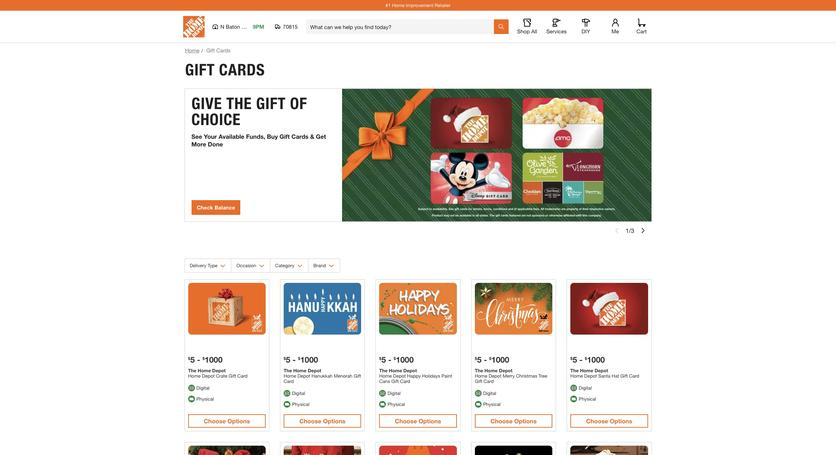 Task type: vqa. For each thing, say whether or not it's contained in the screenshot.
$ 5 - $ 1000 associated with Crate
yes



Task type: locate. For each thing, give the bounding box(es) containing it.
brand
[[313, 263, 326, 268]]

options for hat
[[610, 418, 632, 425]]

1000 up the "merry"
[[492, 355, 509, 365]]

choose options button for happy
[[379, 415, 457, 428]]

services button
[[546, 19, 567, 35]]

70815 button
[[275, 23, 298, 30]]

2 digital image from the left
[[475, 390, 482, 397]]

digital
[[196, 385, 210, 391], [579, 385, 592, 391], [292, 391, 305, 396], [388, 391, 401, 396], [483, 391, 496, 396]]

cards
[[216, 47, 231, 53], [219, 60, 265, 79], [292, 133, 309, 140]]

1000 up the home depot home depot santa hat gift card
[[587, 355, 605, 365]]

card inside the home depot home depot hanukkah menorah gift card
[[284, 379, 294, 384]]

2 - from the left
[[293, 355, 296, 365]]

cans
[[379, 379, 390, 384]]

delivery
[[190, 263, 206, 268]]

digital image
[[284, 390, 290, 397], [475, 390, 482, 397]]

category
[[275, 263, 294, 268]]

home depot happy holidays paint cans gift card image
[[379, 283, 457, 335]]

3 - from the left
[[388, 355, 392, 365]]

digital for the home depot home depot merry christmas tree gift card
[[483, 391, 496, 396]]

done
[[208, 140, 223, 148]]

open arrow image right occasion
[[259, 265, 264, 268]]

retailer
[[435, 2, 451, 8]]

physical image
[[188, 396, 195, 403], [571, 396, 577, 403], [475, 401, 482, 408]]

physical image for the home depot home depot santa hat gift card
[[571, 396, 577, 403]]

$ 5 - $ 1000 up the "merry"
[[475, 355, 509, 365]]

0 horizontal spatial digital image
[[284, 390, 290, 397]]

give
[[191, 94, 222, 113]]

$ 5 - $ 1000 up the home depot home depot santa hat gift card
[[571, 355, 605, 365]]

3 the from the left
[[379, 368, 388, 374]]

physical for merry
[[483, 402, 501, 407]]

gift
[[256, 94, 286, 113]]

physical for hanukkah
[[292, 402, 309, 407]]

4 - from the left
[[484, 355, 487, 365]]

1 open arrow image from the left
[[221, 265, 226, 268]]

physical image
[[284, 401, 290, 408], [379, 401, 386, 408]]

the inside the home depot home depot santa hat gift card
[[571, 368, 579, 374]]

- up "cans" on the left bottom
[[388, 355, 392, 365]]

1 1000 from the left
[[205, 355, 223, 365]]

gift right home link
[[206, 47, 215, 53]]

2 1000 from the left
[[300, 355, 318, 365]]

5 choose from the left
[[586, 418, 608, 425]]

5 $ 5 - $ 1000 from the left
[[571, 355, 605, 365]]

choose options for santa
[[586, 418, 632, 425]]

open arrow image
[[221, 265, 226, 268], [259, 265, 264, 268], [329, 265, 334, 268]]

gift
[[206, 47, 215, 53], [185, 60, 215, 79], [280, 133, 290, 140], [229, 373, 236, 379], [354, 373, 361, 379], [621, 373, 628, 379], [391, 379, 399, 384], [475, 379, 482, 384]]

#1
[[386, 2, 391, 8]]

baton
[[226, 23, 240, 30]]

2 horizontal spatial open arrow image
[[329, 265, 334, 268]]

3 1000 from the left
[[396, 355, 414, 365]]

$ 5 - $ 1000 up the home depot home depot crate gift card
[[188, 355, 223, 365]]

home depot hanukkah menorah gift card image
[[284, 283, 361, 335]]

open arrow image for brand
[[329, 265, 334, 268]]

choose options
[[204, 418, 250, 425], [299, 418, 346, 425], [395, 418, 441, 425], [491, 418, 537, 425], [586, 418, 632, 425]]

4 $ from the left
[[298, 356, 300, 361]]

open arrow image right brand at the bottom
[[329, 265, 334, 268]]

choose for merry
[[491, 418, 513, 425]]

4 choose options from the left
[[491, 418, 537, 425]]

the inside the home depot home depot happy holidays paint cans gift card
[[379, 368, 388, 374]]

diy button
[[575, 19, 597, 35]]

options for gift
[[228, 418, 250, 425]]

4 1000 from the left
[[492, 355, 509, 365]]

happy
[[407, 373, 421, 379]]

1 choose options from the left
[[204, 418, 250, 425]]

1 choose options button from the left
[[188, 415, 266, 428]]

delivery type
[[190, 263, 217, 268]]

1 vertical spatial gift cards
[[185, 60, 265, 79]]

1 $ 5 - $ 1000 from the left
[[188, 355, 223, 365]]

1000 up the home depot home depot crate gift card
[[205, 355, 223, 365]]

1000
[[205, 355, 223, 365], [300, 355, 318, 365], [396, 355, 414, 365], [492, 355, 509, 365], [587, 355, 605, 365]]

choice
[[191, 110, 241, 129]]

- for the home depot home depot santa hat gift card
[[580, 355, 583, 365]]

- up the home depot home depot santa hat gift card
[[580, 355, 583, 365]]

depot
[[212, 368, 226, 374], [308, 368, 321, 374], [404, 368, 417, 374], [499, 368, 513, 374], [595, 368, 608, 374], [202, 373, 215, 379], [298, 373, 310, 379], [393, 373, 406, 379], [489, 373, 502, 379], [584, 373, 597, 379]]

2 choose options button from the left
[[284, 415, 361, 428]]

0 horizontal spatial digital image
[[188, 385, 195, 392]]

digital image for home depot hanukkah menorah gift card
[[284, 390, 290, 397]]

open arrow image inside brand link
[[329, 265, 334, 268]]

&
[[310, 133, 314, 140]]

1 the from the left
[[188, 368, 196, 374]]

1000 up hanukkah
[[300, 355, 318, 365]]

2 horizontal spatial digital image
[[571, 385, 577, 392]]

5 the from the left
[[571, 368, 579, 374]]

buy
[[267, 133, 278, 140]]

- up the home depot home depot hanukkah menorah gift card
[[293, 355, 296, 365]]

-
[[197, 355, 200, 365], [293, 355, 296, 365], [388, 355, 392, 365], [484, 355, 487, 365], [580, 355, 583, 365]]

0 vertical spatial gift cards
[[206, 47, 231, 53]]

1 choose from the left
[[204, 418, 226, 425]]

choose options for crate
[[204, 418, 250, 425]]

$ 5 - $ 1000 up hanukkah
[[284, 355, 318, 365]]

9pm
[[253, 23, 264, 30]]

- for the home depot home depot merry christmas tree gift card
[[484, 355, 487, 365]]

2 5 from the left
[[286, 355, 290, 365]]

merry
[[503, 373, 515, 379]]

physical image for cans
[[379, 401, 386, 408]]

gift right menorah
[[354, 373, 361, 379]]

choose for santa
[[586, 418, 608, 425]]

- up the home depot home depot merry christmas tree gift card
[[484, 355, 487, 365]]

1 horizontal spatial open arrow image
[[259, 265, 264, 268]]

the inside the home depot home depot crate gift card
[[188, 368, 196, 374]]

5 choose options button from the left
[[571, 415, 648, 428]]

open arrow image
[[297, 265, 302, 268]]

home depot crate gift card image
[[188, 283, 266, 335]]

2 the from the left
[[284, 368, 292, 374]]

1 digital image from the left
[[284, 390, 290, 397]]

diy
[[582, 28, 590, 34]]

1000 up happy
[[396, 355, 414, 365]]

cart link
[[634, 19, 649, 35]]

home
[[392, 2, 405, 8], [185, 47, 199, 53], [198, 368, 211, 374], [293, 368, 307, 374], [389, 368, 402, 374], [485, 368, 498, 374], [580, 368, 593, 374], [188, 373, 201, 379], [284, 373, 296, 379], [379, 373, 392, 379], [475, 373, 488, 379], [571, 373, 583, 379]]

choose options for happy
[[395, 418, 441, 425]]

5
[[190, 355, 195, 365], [286, 355, 290, 365], [382, 355, 386, 365], [477, 355, 482, 365], [573, 355, 577, 365]]

physical image for the home depot home depot crate gift card
[[188, 396, 195, 403]]

1000 for hanukkah
[[300, 355, 318, 365]]

gift right "cans" on the left bottom
[[391, 379, 399, 384]]

gift inside see your available funds, buy gift cards & get more done
[[280, 133, 290, 140]]

digital for the home depot home depot happy holidays paint cans gift card
[[388, 391, 401, 396]]

0 horizontal spatial physical image
[[188, 396, 195, 403]]

5 for the home depot home depot crate gift card
[[190, 355, 195, 365]]

$ 5 - $ 1000
[[188, 355, 223, 365], [284, 355, 318, 365], [379, 355, 414, 365], [475, 355, 509, 365], [571, 355, 605, 365]]

digital image for home depot happy holidays paint cans gift card
[[379, 390, 386, 397]]

options for holidays
[[419, 418, 441, 425]]

me button
[[605, 19, 626, 35]]

4 5 from the left
[[477, 355, 482, 365]]

2 choose options from the left
[[299, 418, 346, 425]]

9 $ from the left
[[571, 356, 573, 361]]

digital down the home depot home depot hanukkah menorah gift card
[[292, 391, 305, 396]]

card
[[237, 373, 248, 379], [629, 373, 639, 379], [284, 379, 294, 384], [400, 379, 410, 384], [484, 379, 494, 384]]

4 the from the left
[[475, 368, 483, 374]]

choose
[[204, 418, 226, 425], [299, 418, 321, 425], [395, 418, 417, 425], [491, 418, 513, 425], [586, 418, 608, 425]]

digital image
[[188, 385, 195, 392], [571, 385, 577, 392], [379, 390, 386, 397]]

2 choose from the left
[[299, 418, 321, 425]]

5 $ from the left
[[379, 356, 382, 361]]

gift left the "merry"
[[475, 379, 482, 384]]

3 choose options from the left
[[395, 418, 441, 425]]

3 5 from the left
[[382, 355, 386, 365]]

$ 5 - $ 1000 up happy
[[379, 355, 414, 365]]

5 options from the left
[[610, 418, 632, 425]]

occasion
[[237, 263, 256, 268]]

get
[[316, 133, 326, 140]]

the home depot home depot happy holidays paint cans gift card
[[379, 368, 452, 384]]

open arrow image inside delivery type link
[[221, 265, 226, 268]]

check balance link
[[191, 200, 241, 215]]

2 $ 5 - $ 1000 from the left
[[284, 355, 318, 365]]

this is the first slide image
[[614, 228, 620, 233]]

3 choose from the left
[[395, 418, 417, 425]]

choose options button for crate
[[188, 415, 266, 428]]

options for christmas
[[514, 418, 537, 425]]

5 - from the left
[[580, 355, 583, 365]]

- up the home depot home depot crate gift card
[[197, 355, 200, 365]]

2 open arrow image from the left
[[259, 265, 264, 268]]

0 horizontal spatial open arrow image
[[221, 265, 226, 268]]

1 horizontal spatial digital image
[[379, 390, 386, 397]]

1 horizontal spatial digital image
[[475, 390, 482, 397]]

gift cards
[[206, 47, 231, 53], [185, 60, 265, 79]]

the for home depot hanukkah menorah gift card
[[284, 368, 292, 374]]

0 horizontal spatial physical image
[[284, 401, 290, 408]]

gift right crate
[[229, 373, 236, 379]]

2 horizontal spatial physical image
[[571, 396, 577, 403]]

1 horizontal spatial physical image
[[379, 401, 386, 408]]

1 physical image from the left
[[284, 401, 290, 408]]

hat
[[612, 373, 619, 379]]

choose options button
[[188, 415, 266, 428], [284, 415, 361, 428], [379, 415, 457, 428], [475, 415, 553, 428], [571, 415, 648, 428]]

the inside the home depot home depot hanukkah menorah gift card
[[284, 368, 292, 374]]

3 options from the left
[[419, 418, 441, 425]]

gift right 'buy' on the left of the page
[[280, 133, 290, 140]]

2 options from the left
[[323, 418, 346, 425]]

- for the home depot home depot happy holidays paint cans gift card
[[388, 355, 392, 365]]

physical for happy
[[388, 402, 405, 407]]

shop
[[517, 28, 530, 34]]

gift right hat
[[621, 373, 628, 379]]

$ 5 - $ 1000 for santa
[[571, 355, 605, 365]]

1 horizontal spatial physical image
[[475, 401, 482, 408]]

4 choose options button from the left
[[475, 415, 553, 428]]

open arrow image right type
[[221, 265, 226, 268]]

$
[[188, 356, 190, 361], [203, 356, 205, 361], [284, 356, 286, 361], [298, 356, 300, 361], [379, 356, 382, 361], [394, 356, 396, 361], [475, 356, 477, 361], [489, 356, 492, 361], [571, 356, 573, 361], [585, 356, 587, 361]]

5 for the home depot home depot hanukkah menorah gift card
[[286, 355, 290, 365]]

5 for the home depot home depot merry christmas tree gift card
[[477, 355, 482, 365]]

hanukkah
[[312, 373, 333, 379]]

options
[[228, 418, 250, 425], [323, 418, 346, 425], [419, 418, 441, 425], [514, 418, 537, 425], [610, 418, 632, 425]]

/
[[629, 227, 631, 234]]

improvement
[[406, 2, 434, 8]]

physical image for the home depot home depot merry christmas tree gift card
[[475, 401, 482, 408]]

the inside the home depot home depot merry christmas tree gift card
[[475, 368, 483, 374]]

cards inside see your available funds, buy gift cards & get more done
[[292, 133, 309, 140]]

home depot merry christmas tree gift card image
[[475, 283, 553, 335]]

5 1000 from the left
[[587, 355, 605, 365]]

4 $ 5 - $ 1000 from the left
[[475, 355, 509, 365]]

5 for the home depot home depot happy holidays paint cans gift card
[[382, 355, 386, 365]]

digital down the home depot home depot merry christmas tree gift card
[[483, 391, 496, 396]]

digital down the home depot home depot santa hat gift card
[[579, 385, 592, 391]]

card inside the home depot home depot crate gift card
[[237, 373, 248, 379]]

digital down the home depot home depot crate gift card
[[196, 385, 210, 391]]

4 choose from the left
[[491, 418, 513, 425]]

the
[[188, 368, 196, 374], [284, 368, 292, 374], [379, 368, 388, 374], [475, 368, 483, 374], [571, 368, 579, 374]]

3 open arrow image from the left
[[329, 265, 334, 268]]

1 - from the left
[[197, 355, 200, 365]]

menorah
[[334, 373, 352, 379]]

1 $ from the left
[[188, 356, 190, 361]]

paint
[[442, 373, 452, 379]]

physical
[[196, 396, 214, 402], [579, 396, 596, 402], [292, 402, 309, 407], [388, 402, 405, 407], [483, 402, 501, 407]]

2 vertical spatial cards
[[292, 133, 309, 140]]

5 5 from the left
[[573, 355, 577, 365]]

1 options from the left
[[228, 418, 250, 425]]

3 choose options button from the left
[[379, 415, 457, 428]]

1
[[626, 227, 629, 234]]

0 vertical spatial cards
[[216, 47, 231, 53]]

3 $ 5 - $ 1000 from the left
[[379, 355, 414, 365]]

2 physical image from the left
[[379, 401, 386, 408]]

1 5 from the left
[[190, 355, 195, 365]]

5 choose options from the left
[[586, 418, 632, 425]]

open arrow image inside occasion link
[[259, 265, 264, 268]]

occasion link
[[232, 259, 270, 272]]

digital down "cans" on the left bottom
[[388, 391, 401, 396]]

4 options from the left
[[514, 418, 537, 425]]

10 $ from the left
[[585, 356, 587, 361]]

1000 for crate
[[205, 355, 223, 365]]



Task type: describe. For each thing, give the bounding box(es) containing it.
- for the home depot home depot hanukkah menorah gift card
[[293, 355, 296, 365]]

see your available funds, buy gift cards & get more done
[[191, 133, 326, 148]]

choose options button for hanukkah
[[284, 415, 361, 428]]

more
[[191, 140, 206, 148]]

$ 5 - $ 1000 for crate
[[188, 355, 223, 365]]

shop all
[[517, 28, 537, 34]]

the home depot home depot hanukkah menorah gift card
[[284, 368, 361, 384]]

n baton rouge
[[221, 23, 257, 30]]

next slide image
[[641, 228, 646, 233]]

check
[[197, 204, 213, 211]]

$ 5 - $ 1000 for happy
[[379, 355, 414, 365]]

$ 5 - $ 1000 for merry
[[475, 355, 509, 365]]

gift inside the home depot home depot happy holidays paint cans gift card
[[391, 379, 399, 384]]

choose options button for merry
[[475, 415, 553, 428]]

digital for the home depot home depot crate gift card
[[196, 385, 210, 391]]

crate
[[216, 373, 227, 379]]

category link
[[270, 259, 308, 272]]

the for home depot crate gift card
[[188, 368, 196, 374]]

delivery type link
[[185, 259, 231, 272]]

gift inside the home depot home depot crate gift card
[[229, 373, 236, 379]]

give the gift of choice
[[191, 94, 307, 129]]

type
[[208, 263, 217, 268]]

digital image for home depot crate gift card
[[188, 385, 195, 392]]

What can we help you find today? search field
[[310, 20, 494, 34]]

choose for crate
[[204, 418, 226, 425]]

christmas
[[516, 373, 537, 379]]

home link
[[185, 47, 199, 53]]

choose options for merry
[[491, 418, 537, 425]]

gift inside the home depot home depot santa hat gift card
[[621, 373, 628, 379]]

1 vertical spatial cards
[[219, 60, 265, 79]]

1000 for santa
[[587, 355, 605, 365]]

the for home depot santa hat gift card
[[571, 368, 579, 374]]

open arrow image for occasion
[[259, 265, 264, 268]]

image for give the gift of choice image
[[342, 89, 652, 222]]

1000 for merry
[[492, 355, 509, 365]]

digital for the home depot home depot santa hat gift card
[[579, 385, 592, 391]]

brand link
[[308, 259, 340, 272]]

the home depot home depot santa hat gift card
[[571, 368, 639, 379]]

the
[[226, 94, 252, 113]]

physical for santa
[[579, 396, 596, 402]]

the for home depot merry christmas tree gift card
[[475, 368, 483, 374]]

funds,
[[246, 133, 265, 140]]

rouge
[[242, 23, 257, 30]]

open arrow image for delivery type
[[221, 265, 226, 268]]

- for the home depot home depot crate gift card
[[197, 355, 200, 365]]

available
[[219, 133, 244, 140]]

see
[[191, 133, 202, 140]]

the home depot home depot crate gift card
[[188, 368, 248, 379]]

5 for the home depot home depot santa hat gift card
[[573, 355, 577, 365]]

me
[[612, 28, 619, 34]]

2 $ from the left
[[203, 356, 205, 361]]

services
[[547, 28, 567, 34]]

1000 for happy
[[396, 355, 414, 365]]

8 $ from the left
[[489, 356, 492, 361]]

your
[[204, 133, 217, 140]]

card inside the home depot home depot santa hat gift card
[[629, 373, 639, 379]]

the home depot logo image
[[183, 16, 204, 37]]

cart
[[637, 28, 647, 34]]

n
[[221, 23, 224, 30]]

#1 home improvement retailer
[[386, 2, 451, 8]]

70815
[[283, 23, 298, 30]]

card inside the home depot home depot happy holidays paint cans gift card
[[400, 379, 410, 384]]

1 / 3
[[626, 227, 634, 234]]

choose options button for santa
[[571, 415, 648, 428]]

physical for crate
[[196, 396, 214, 402]]

the home depot home depot merry christmas tree gift card
[[475, 368, 547, 384]]

balance
[[215, 204, 235, 211]]

gift inside the home depot home depot merry christmas tree gift card
[[475, 379, 482, 384]]

card inside the home depot home depot merry christmas tree gift card
[[484, 379, 494, 384]]

options for menorah
[[323, 418, 346, 425]]

digital image for home depot santa hat gift card
[[571, 385, 577, 392]]

the for home depot happy holidays paint cans gift card
[[379, 368, 388, 374]]

holidays
[[422, 373, 440, 379]]

check balance
[[197, 204, 235, 211]]

gift inside the home depot home depot hanukkah menorah gift card
[[354, 373, 361, 379]]

choose options for hanukkah
[[299, 418, 346, 425]]

digital image for home depot merry christmas tree gift card
[[475, 390, 482, 397]]

choose for hanukkah
[[299, 418, 321, 425]]

7 $ from the left
[[475, 356, 477, 361]]

tree
[[539, 373, 547, 379]]

3 $ from the left
[[284, 356, 286, 361]]

6 $ from the left
[[394, 356, 396, 361]]

shop all button
[[517, 19, 538, 35]]

choose for happy
[[395, 418, 417, 425]]

all
[[531, 28, 537, 34]]

gift down home link
[[185, 60, 215, 79]]

physical image for card
[[284, 401, 290, 408]]

santa
[[598, 373, 611, 379]]

3
[[631, 227, 634, 234]]

home depot santa hat gift card image
[[571, 283, 648, 335]]

$ 5 - $ 1000 for hanukkah
[[284, 355, 318, 365]]

of
[[290, 94, 307, 113]]

digital for the home depot home depot hanukkah menorah gift card
[[292, 391, 305, 396]]



